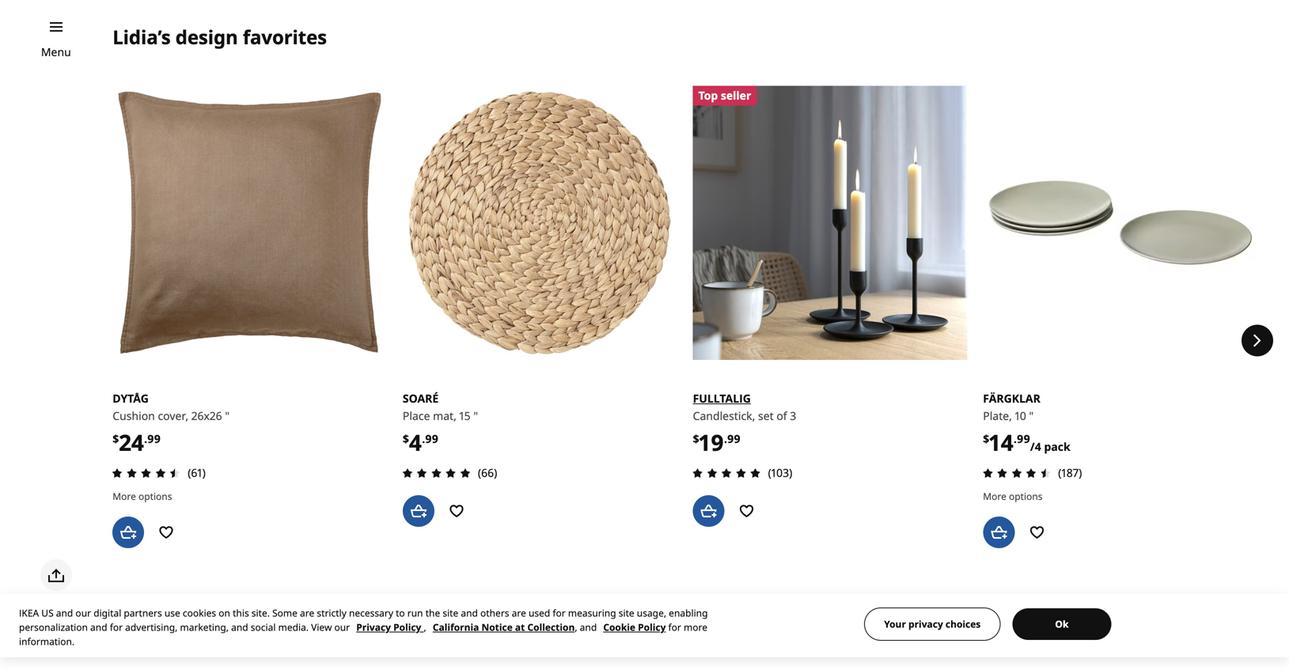 Task type: describe. For each thing, give the bounding box(es) containing it.
1 are from the left
[[300, 607, 314, 620]]

(61)
[[188, 465, 206, 480]]

top seller link
[[693, 86, 967, 360]]

the
[[426, 607, 440, 620]]

soaré place mat, water hyacinth, 15 " image
[[403, 86, 677, 360]]

99 for 19
[[727, 431, 741, 446]]

pack
[[1044, 439, 1070, 454]]

collection
[[527, 621, 575, 634]]

dytåg cushion cover, dark beige, 26x26 " image
[[113, 86, 387, 360]]

and right us
[[56, 607, 73, 620]]

us
[[41, 607, 54, 620]]

$ for 24
[[113, 431, 119, 446]]

this
[[233, 607, 249, 620]]

soaré
[[403, 391, 439, 406]]

more
[[684, 621, 707, 634]]

and up california
[[461, 607, 478, 620]]

färgklar
[[983, 391, 1041, 406]]

privacy policy , california notice at collection , and cookie policy
[[356, 621, 666, 634]]

review: 4.4 out of 5 stars. total reviews: 61 image
[[108, 464, 185, 483]]

soaré place mat, 15 " $ 4 . 99
[[403, 391, 478, 457]]

top
[[698, 88, 718, 103]]

for more information.
[[19, 621, 707, 648]]

set
[[758, 408, 774, 423]]

your privacy choices
[[884, 618, 981, 631]]

social
[[251, 621, 276, 634]]

notice
[[482, 621, 513, 634]]

strictly
[[317, 607, 346, 620]]

ikea us and our digital partners use cookies on this site. some are strictly necessary to run the site and others are used for measuring site usage, enabling personalization and for advertising, marketing, and social media. view our
[[19, 607, 708, 634]]

0 horizontal spatial our
[[76, 607, 91, 620]]

(66)
[[478, 465, 497, 480]]

$ for 19
[[693, 431, 699, 446]]

some
[[272, 607, 297, 620]]

$ for 4
[[403, 431, 409, 446]]

seller
[[721, 88, 751, 103]]

$ inside färgklar plate, 10 " $ 14 . 99 /4 pack
[[983, 431, 989, 446]]

and down digital
[[90, 621, 107, 634]]

media.
[[278, 621, 309, 634]]

plate,
[[983, 408, 1012, 423]]

ok
[[1055, 618, 1069, 631]]

privacy
[[356, 621, 391, 634]]

cookies
[[183, 607, 216, 620]]

/4
[[1030, 439, 1041, 454]]

top seller
[[698, 88, 751, 103]]

your privacy choices button
[[864, 608, 1000, 641]]

cushion
[[113, 408, 155, 423]]

personalization
[[19, 621, 88, 634]]

place
[[403, 408, 430, 423]]

" inside färgklar plate, 10 " $ 14 . 99 /4 pack
[[1029, 408, 1034, 423]]

. inside färgklar plate, 10 " $ 14 . 99 /4 pack
[[1014, 431, 1017, 446]]

mat,
[[433, 408, 456, 423]]

digital
[[94, 607, 121, 620]]

run
[[407, 607, 423, 620]]

review: 4.9 out of 5 stars. total reviews: 103 image
[[688, 464, 765, 483]]

fulltalig
[[693, 391, 751, 406]]

and down measuring
[[580, 621, 597, 634]]

more options for 24
[[113, 490, 172, 503]]

2 , from the left
[[575, 621, 577, 634]]

favorites
[[243, 24, 327, 50]]

review: 4.5 out of 5 stars. total reviews: 187 image
[[978, 464, 1055, 483]]

24
[[119, 427, 144, 457]]

fulltalig candlestick, set of 3 $ 19 . 99
[[693, 391, 796, 457]]

2 are from the left
[[512, 607, 526, 620]]

99 for 4
[[425, 431, 438, 446]]

design
[[175, 24, 238, 50]]

advertising,
[[125, 621, 178, 634]]

of
[[777, 408, 787, 423]]

ok button
[[1012, 609, 1111, 640]]

cookie policy link
[[603, 621, 666, 634]]

marketing,
[[180, 621, 229, 634]]

more for 14
[[983, 490, 1007, 503]]

färgklar plate, matte green, 10 " image
[[983, 86, 1257, 360]]

site.
[[251, 607, 270, 620]]



Task type: locate. For each thing, give the bounding box(es) containing it.
more down review: 4.5 out of 5 stars. total reviews: 187 image
[[983, 490, 1007, 503]]

1 . from the left
[[144, 431, 147, 446]]

enabling
[[669, 607, 708, 620]]

lidia's
[[113, 24, 171, 50]]

review: 4.8 out of 5 stars. total reviews: 66 image
[[398, 464, 475, 483]]

" for 4
[[473, 408, 478, 423]]

. inside soaré place mat, 15 " $ 4 . 99
[[422, 431, 425, 446]]

our down strictly
[[334, 621, 350, 634]]

more
[[113, 490, 136, 503], [983, 490, 1007, 503]]

0 vertical spatial our
[[76, 607, 91, 620]]

(187)
[[1058, 465, 1082, 480]]

" for 24
[[225, 408, 230, 423]]

$ down plate,
[[983, 431, 989, 446]]

4 99 from the left
[[1017, 431, 1030, 446]]

1 more options from the left
[[113, 490, 172, 503]]

are
[[300, 607, 314, 620], [512, 607, 526, 620]]

site up california
[[443, 607, 458, 620]]

partners
[[124, 607, 162, 620]]

0 horizontal spatial for
[[110, 621, 123, 634]]

more down review: 4.4 out of 5 stars. total reviews: 61 image
[[113, 490, 136, 503]]

more options down review: 4.5 out of 5 stars. total reviews: 187 image
[[983, 490, 1043, 503]]

necessary
[[349, 607, 393, 620]]

lidia's design favorites
[[113, 24, 327, 50]]

options for 24
[[138, 490, 172, 503]]

,
[[424, 621, 426, 634], [575, 621, 577, 634]]

0 horizontal spatial policy
[[393, 621, 421, 634]]

$ down candlestick,
[[693, 431, 699, 446]]

1 horizontal spatial "
[[473, 408, 478, 423]]

1 options from the left
[[138, 490, 172, 503]]

dytåg cushion cover, 26x26 " $ 24 . 99
[[113, 391, 230, 457]]

usage,
[[637, 607, 666, 620]]

2 more options from the left
[[983, 490, 1043, 503]]

measuring
[[568, 607, 616, 620]]

2 99 from the left
[[425, 431, 438, 446]]

99 right 14
[[1017, 431, 1030, 446]]

1 vertical spatial our
[[334, 621, 350, 634]]

99 inside fulltalig candlestick, set of 3 $ 19 . 99
[[727, 431, 741, 446]]

1 horizontal spatial more
[[983, 490, 1007, 503]]

3 $ from the left
[[693, 431, 699, 446]]

0 horizontal spatial more options
[[113, 490, 172, 503]]

" right 26x26
[[225, 408, 230, 423]]

2 horizontal spatial "
[[1029, 408, 1034, 423]]

site
[[443, 607, 458, 620], [619, 607, 634, 620]]

use
[[164, 607, 180, 620]]

at
[[515, 621, 525, 634]]

19
[[699, 427, 724, 457]]

options down review: 4.4 out of 5 stars. total reviews: 61 image
[[138, 490, 172, 503]]

our left digital
[[76, 607, 91, 620]]

$ down place
[[403, 431, 409, 446]]

99 inside färgklar plate, 10 " $ 14 . 99 /4 pack
[[1017, 431, 1030, 446]]

more options for 14
[[983, 490, 1043, 503]]

4 $ from the left
[[983, 431, 989, 446]]

1 site from the left
[[443, 607, 458, 620]]

options down review: 4.5 out of 5 stars. total reviews: 187 image
[[1009, 490, 1043, 503]]

our
[[76, 607, 91, 620], [334, 621, 350, 634]]

(103)
[[768, 465, 792, 480]]

1 horizontal spatial site
[[619, 607, 634, 620]]

are up "at"
[[512, 607, 526, 620]]

. for 19
[[724, 431, 727, 446]]

, down 'the'
[[424, 621, 426, 634]]

1 policy from the left
[[393, 621, 421, 634]]

cover,
[[158, 408, 188, 423]]

$ inside fulltalig candlestick, set of 3 $ 19 . 99
[[693, 431, 699, 446]]

" right 15
[[473, 408, 478, 423]]

2 " from the left
[[473, 408, 478, 423]]

0 horizontal spatial "
[[225, 408, 230, 423]]

2 site from the left
[[619, 607, 634, 620]]

cookie
[[603, 621, 635, 634]]

3 99 from the left
[[727, 431, 741, 446]]

. left /4
[[1014, 431, 1017, 446]]

4
[[409, 427, 422, 457]]

99 inside dytåg cushion cover, 26x26 " $ 24 . 99
[[147, 431, 161, 446]]

99 for 24
[[147, 431, 161, 446]]

your
[[884, 618, 906, 631]]

99 right the 19 on the right bottom of page
[[727, 431, 741, 446]]

0 horizontal spatial options
[[138, 490, 172, 503]]

1 horizontal spatial more options
[[983, 490, 1043, 503]]

menu button
[[41, 44, 71, 61]]

1 horizontal spatial ,
[[575, 621, 577, 634]]

for
[[553, 607, 566, 620], [110, 621, 123, 634], [668, 621, 681, 634]]

2 horizontal spatial for
[[668, 621, 681, 634]]

. inside dytåg cushion cover, 26x26 " $ 24 . 99
[[144, 431, 147, 446]]

1 $ from the left
[[113, 431, 119, 446]]

policy down the to
[[393, 621, 421, 634]]

1 more from the left
[[113, 490, 136, 503]]

. for 4
[[422, 431, 425, 446]]

1 horizontal spatial options
[[1009, 490, 1043, 503]]

1 horizontal spatial policy
[[638, 621, 666, 634]]

fulltalig candlestick, set of 3, black image
[[693, 86, 967, 360]]

2 policy from the left
[[638, 621, 666, 634]]

. inside fulltalig candlestick, set of 3 $ 19 . 99
[[724, 431, 727, 446]]

färgklar plate, 10 " $ 14 . 99 /4 pack
[[983, 391, 1070, 457]]

privacy policy link
[[356, 621, 424, 634]]

1 horizontal spatial our
[[334, 621, 350, 634]]

information.
[[19, 635, 74, 648]]

others
[[480, 607, 509, 620]]

. down 'cushion'
[[144, 431, 147, 446]]

on
[[219, 607, 230, 620]]

for down digital
[[110, 621, 123, 634]]

more for 24
[[113, 490, 136, 503]]

scrollbar
[[113, 599, 1257, 618]]

2 more from the left
[[983, 490, 1007, 503]]

99 right 24
[[147, 431, 161, 446]]

14
[[989, 427, 1014, 457]]

99
[[147, 431, 161, 446], [425, 431, 438, 446], [727, 431, 741, 446], [1017, 431, 1030, 446]]

and
[[56, 607, 73, 620], [461, 607, 478, 620], [90, 621, 107, 634], [231, 621, 248, 634], [580, 621, 597, 634]]

$ inside soaré place mat, 15 " $ 4 . 99
[[403, 431, 409, 446]]

and down this
[[231, 621, 248, 634]]

2 . from the left
[[422, 431, 425, 446]]

view
[[311, 621, 332, 634]]

for down enabling
[[668, 621, 681, 634]]

2 options from the left
[[1009, 490, 1043, 503]]

3 . from the left
[[724, 431, 727, 446]]

0 horizontal spatial site
[[443, 607, 458, 620]]

" inside soaré place mat, 15 " $ 4 . 99
[[473, 408, 478, 423]]

policy down "usage," on the bottom of the page
[[638, 621, 666, 634]]

1 horizontal spatial for
[[553, 607, 566, 620]]

15
[[459, 408, 471, 423]]

1 horizontal spatial are
[[512, 607, 526, 620]]

"
[[225, 408, 230, 423], [473, 408, 478, 423], [1029, 408, 1034, 423]]

10
[[1015, 408, 1026, 423]]

26x26
[[191, 408, 222, 423]]

, down measuring
[[575, 621, 577, 634]]

99 inside soaré place mat, 15 " $ 4 . 99
[[425, 431, 438, 446]]

policy
[[393, 621, 421, 634], [638, 621, 666, 634]]

0 horizontal spatial more
[[113, 490, 136, 503]]

site up cookie
[[619, 607, 634, 620]]

menu
[[41, 44, 71, 59]]

3 " from the left
[[1029, 408, 1034, 423]]

options
[[138, 490, 172, 503], [1009, 490, 1043, 503]]

1 , from the left
[[424, 621, 426, 634]]

" inside dytåg cushion cover, 26x26 " $ 24 . 99
[[225, 408, 230, 423]]

.
[[144, 431, 147, 446], [422, 431, 425, 446], [724, 431, 727, 446], [1014, 431, 1017, 446]]

. down candlestick,
[[724, 431, 727, 446]]

are up 'media.'
[[300, 607, 314, 620]]

3
[[790, 408, 796, 423]]

1 99 from the left
[[147, 431, 161, 446]]

dytåg
[[113, 391, 149, 406]]

. down place
[[422, 431, 425, 446]]

to
[[396, 607, 405, 620]]

1 " from the left
[[225, 408, 230, 423]]

2 $ from the left
[[403, 431, 409, 446]]

used
[[529, 607, 550, 620]]

candlestick,
[[693, 408, 755, 423]]

0 horizontal spatial ,
[[424, 621, 426, 634]]

4 . from the left
[[1014, 431, 1017, 446]]

$ down 'cushion'
[[113, 431, 119, 446]]

privacy
[[908, 618, 943, 631]]

$
[[113, 431, 119, 446], [403, 431, 409, 446], [693, 431, 699, 446], [983, 431, 989, 446]]

more options down review: 4.4 out of 5 stars. total reviews: 61 image
[[113, 490, 172, 503]]

california
[[433, 621, 479, 634]]

for up collection at the left of the page
[[553, 607, 566, 620]]

. for 24
[[144, 431, 147, 446]]

99 right the 4
[[425, 431, 438, 446]]

for inside the for more information.
[[668, 621, 681, 634]]

0 horizontal spatial are
[[300, 607, 314, 620]]

" right 10
[[1029, 408, 1034, 423]]

options for 14
[[1009, 490, 1043, 503]]

more options
[[113, 490, 172, 503], [983, 490, 1043, 503]]

california notice at collection link
[[433, 621, 575, 634]]

ikea
[[19, 607, 39, 620]]

choices
[[946, 618, 981, 631]]

$ inside dytåg cushion cover, 26x26 " $ 24 . 99
[[113, 431, 119, 446]]



Task type: vqa. For each thing, say whether or not it's contained in the screenshot.
1st "
yes



